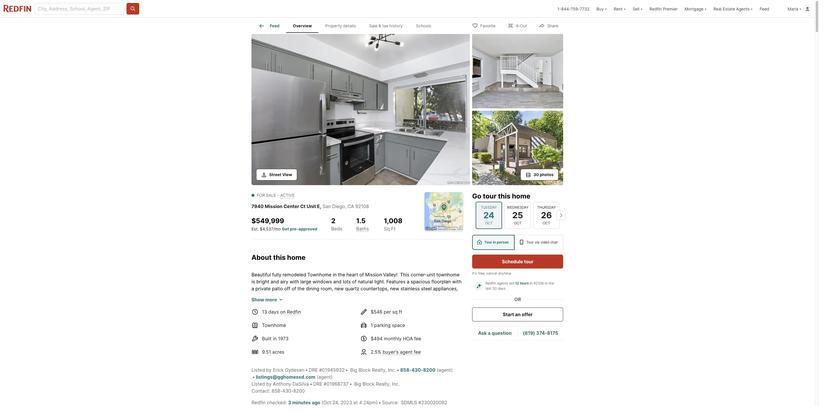 Task type: describe. For each thing, give the bounding box(es) containing it.
unit
[[307, 204, 316, 209]]

sale & tax history tab
[[363, 19, 409, 33]]

quiet,
[[438, 300, 450, 305]]

active link
[[280, 193, 295, 198]]

1 listed from the top
[[252, 367, 265, 373]]

listed by erick gydesen • dre # 01945932 • big block realty, inc. • 858-430-8200 ( agent ) • listings@gghomessd.com ( agent ) listed by anthony dasilva • dre # 01968737 • big block realty, inc.
[[252, 367, 453, 387]]

30 inside 'button'
[[534, 172, 539, 177]]

tour via video chat option
[[515, 235, 563, 250]]

townhome inside "beautiful fully remodeled townhome in the heart of mission valley!  this corner-unit townhome is bright and airy with large windows and lots of natural light. features a spacious floorplan with a private patio off of the dining room, new quartz countertops, new stainless steel appliances, new luxury vinyl plank flooring and carpet, new bathroom vanities, new downstairs toilet, new a/c wall unit, and fresh paint throughout.  this home is move-in ready!  situated in a quiet, park- like setting with lush landscaping and water fountains. amenities include a heated pool, spa, outdoor shower, picnic area with bbq grills and cable/internet is included in the hoa. conveniently located near shopping and restaurants with quick and easy freeway access. all this one is missing is you!"
[[307, 272, 332, 278]]

2
[[331, 217, 336, 225]]

1 horizontal spatial this
[[273, 253, 286, 262]]

countertops,
[[361, 286, 389, 292]]

▾ for buy ▾
[[605, 6, 607, 11]]

0 vertical spatial dre
[[309, 367, 318, 373]]

the inside in the last 30 days
[[549, 281, 554, 286]]

floorplan with
[[432, 279, 462, 285]]

in inside option
[[493, 240, 496, 245]]

question
[[492, 330, 512, 336]]

1 horizontal spatial )
[[451, 367, 453, 373]]

agents
[[736, 6, 750, 11]]

City, Address, School, Agent, ZIP search field
[[35, 3, 124, 15]]

1 vertical spatial agent
[[439, 367, 451, 373]]

days inside in the last 30 days
[[498, 286, 506, 291]]

1 horizontal spatial of
[[352, 279, 357, 285]]

2 , from the left
[[345, 204, 346, 209]]

area
[[303, 314, 312, 319]]

2 listed from the top
[[252, 381, 265, 387]]

quartz
[[345, 286, 359, 292]]

1 , from the left
[[320, 204, 321, 209]]

on
[[280, 309, 286, 315]]

near
[[299, 321, 309, 326]]

water
[[335, 307, 348, 312]]

free,
[[478, 271, 486, 276]]

grills
[[335, 314, 346, 319]]

start an offer button
[[472, 308, 563, 322]]

a up stainless
[[407, 279, 409, 285]]

1 horizontal spatial #
[[324, 381, 327, 387]]

start an offer
[[503, 312, 533, 318]]

0 horizontal spatial )
[[331, 374, 333, 380]]

about this home
[[252, 253, 306, 262]]

sell
[[633, 6, 640, 11]]

2 vertical spatial of
[[292, 286, 296, 292]]

is left sq
[[388, 314, 392, 319]]

1 vertical spatial 8200
[[293, 388, 305, 394]]

map entry image
[[425, 192, 463, 231]]

▾ inside real estate agents ▾ 'link'
[[751, 6, 753, 11]]

$4,537
[[260, 226, 273, 231]]

and down room,
[[319, 293, 328, 298]]

ca
[[348, 204, 354, 209]]

park-
[[451, 300, 463, 305]]

fee for $494 monthly hoa fee
[[414, 336, 421, 342]]

2 horizontal spatial home
[[512, 192, 530, 200]]

x-
[[516, 23, 520, 28]]

san
[[323, 204, 331, 209]]

oct for 24
[[485, 221, 493, 225]]

heated
[[416, 307, 431, 312]]

tour for tour via video chat
[[526, 240, 534, 245]]

an
[[515, 312, 521, 318]]

room,
[[321, 286, 333, 292]]

13 days on redfin
[[262, 309, 301, 315]]

is right one at the left of the page
[[270, 328, 274, 333]]

freeway
[[413, 321, 430, 326]]

corner-
[[411, 272, 427, 278]]

0 horizontal spatial townhome
[[262, 322, 286, 328]]

0 vertical spatial block
[[359, 367, 371, 373]]

situated
[[409, 300, 427, 305]]

schedule tour button
[[472, 255, 563, 269]]

ct
[[300, 204, 306, 209]]

buy ▾ button
[[597, 0, 607, 17]]

downstairs
[[409, 293, 433, 298]]

and up bbq
[[325, 307, 334, 312]]

844-
[[561, 6, 571, 11]]

7940
[[252, 204, 264, 209]]

and left lots
[[333, 279, 342, 285]]

2 horizontal spatial of
[[359, 272, 364, 278]]

rent
[[614, 6, 623, 11]]

view
[[282, 172, 292, 177]]

1 by from the top
[[266, 367, 272, 373]]

30 photos
[[534, 172, 554, 177]]

gydesen
[[285, 367, 304, 373]]

flooring
[[301, 293, 318, 298]]

30 inside in the last 30 days
[[492, 286, 497, 291]]

$549,999 est. $4,537 /mo get pre-approved
[[252, 217, 317, 231]]

tour in person option
[[472, 235, 515, 250]]

is left bright
[[252, 279, 255, 285]]

estate
[[723, 6, 735, 11]]

24
[[484, 210, 494, 220]]

all
[[450, 321, 455, 326]]

spacious
[[411, 279, 430, 285]]

one
[[261, 328, 269, 333]]

1 horizontal spatial (
[[437, 367, 439, 373]]

0 vertical spatial realty,
[[372, 367, 387, 373]]

you!
[[298, 328, 309, 333]]

led
[[509, 281, 514, 286]]

quick
[[378, 321, 390, 326]]

erick
[[273, 367, 284, 373]]

a left private
[[252, 286, 254, 292]]

1 vertical spatial block
[[362, 381, 375, 387]]

25
[[512, 210, 523, 220]]

tour for tour in person
[[484, 240, 492, 245]]

mortgage ▾ button
[[685, 0, 707, 17]]

show
[[252, 297, 264, 303]]

2 beds
[[331, 217, 342, 232]]

wednesday 25 oct
[[507, 205, 529, 225]]

0 vertical spatial big
[[350, 367, 357, 373]]

this inside "beautiful fully remodeled townhome in the heart of mission valley!  this corner-unit townhome is bright and airy with large windows and lots of natural light. features a spacious floorplan with a private patio off of the dining room, new quartz countertops, new stainless steel appliances, new luxury vinyl plank flooring and carpet, new bathroom vanities, new downstairs toilet, new a/c wall unit, and fresh paint throughout.  this home is move-in ready!  situated in a quiet, park- like setting with lush landscaping and water fountains. amenities include a heated pool, spa, outdoor shower, picnic area with bbq grills and cable/internet is included in the hoa. conveniently located near shopping and restaurants with quick and easy freeway access. all this one is missing is you!"
[[252, 328, 260, 333]]

1,008
[[384, 217, 402, 225]]

spa,
[[445, 307, 454, 312]]

conveniently located
[[252, 321, 298, 326]]

show more button
[[252, 296, 283, 303]]

2023
[[341, 400, 352, 406]]

and down fully
[[271, 279, 279, 285]]

property details
[[325, 23, 356, 28]]

feed link
[[258, 22, 280, 29]]

bright
[[256, 279, 269, 285]]

unit townhome
[[427, 272, 460, 278]]

1 horizontal spatial with
[[314, 314, 323, 319]]

agents
[[497, 281, 508, 286]]

redfin right "on"
[[287, 309, 301, 315]]

real estate agents ▾
[[714, 6, 753, 11]]

$546
[[371, 309, 382, 315]]

est.
[[252, 226, 259, 231]]

ask a question link
[[478, 330, 512, 336]]

parking
[[374, 322, 391, 328]]

oct for 26
[[543, 221, 550, 225]]

1-844-759-7732
[[557, 6, 590, 11]]

9.51
[[262, 349, 271, 355]]

overview tab
[[286, 19, 319, 33]]

like
[[252, 307, 259, 312]]

1 vertical spatial big
[[354, 381, 361, 387]]

• up contact:
[[252, 374, 255, 380]]

street view
[[269, 172, 292, 177]]

amenities include
[[372, 307, 411, 312]]

new up the park- on the bottom
[[448, 293, 457, 298]]

anytime
[[498, 271, 511, 276]]

beautiful fully remodeled townhome in the heart of mission valley!  this corner-unit townhome is bright and airy with large windows and lots of natural light. features a spacious floorplan with a private patio off of the dining room, new quartz countertops, new stainless steel appliances, new luxury vinyl plank flooring and carpet, new bathroom vanities, new downstairs toilet, new a/c wall unit, and fresh paint throughout.  this home is move-in ready!  situated in a quiet, park- like setting with lush landscaping and water fountains. amenities include a heated pool, spa, outdoor shower, picnic area with bbq grills and cable/internet is included in the hoa. conveniently located near shopping and restaurants with quick and easy freeway access. all this one is missing is you!
[[252, 272, 463, 333]]

redfin premier
[[650, 6, 678, 11]]

schedule
[[502, 259, 523, 265]]

1 vertical spatial feed
[[270, 23, 280, 28]]

1 horizontal spatial 92108
[[534, 281, 544, 286]]

redfin premier button
[[646, 0, 681, 17]]

mission inside "beautiful fully remodeled townhome in the heart of mission valley!  this corner-unit townhome is bright and airy with large windows and lots of natural light. features a spacious floorplan with a private patio off of the dining room, new quartz countertops, new stainless steel appliances, new luxury vinyl plank flooring and carpet, new bathroom vanities, new downstairs toilet, new a/c wall unit, and fresh paint throughout.  this home is move-in ready!  situated in a quiet, park- like setting with lush landscaping and water fountains. amenities include a heated pool, spa, outdoor shower, picnic area with bbq grills and cable/internet is included in the hoa. conveniently located near shopping and restaurants with quick and easy freeway access. all this one is missing is you!"
[[365, 272, 382, 278]]

2 by from the top
[[266, 381, 272, 387]]

▾ for mortgage ▾
[[705, 6, 707, 11]]

easy
[[401, 321, 411, 326]]

oct for 25
[[514, 221, 521, 225]]

is down bathroom
[[369, 300, 372, 305]]

$546 per sq ft
[[371, 309, 402, 315]]

new up carpet,
[[335, 286, 344, 292]]

8200 inside the listed by erick gydesen • dre # 01945932 • big block realty, inc. • 858-430-8200 ( agent ) • listings@gghomessd.com ( agent ) listed by anthony dasilva • dre # 01968737 • big block realty, inc.
[[423, 367, 436, 373]]

2 horizontal spatial this
[[498, 192, 511, 200]]

tour for schedule
[[524, 259, 533, 265]]

schools tab
[[409, 19, 438, 33]]

chat
[[551, 240, 558, 245]]



Task type: vqa. For each thing, say whether or not it's contained in the screenshot.
Directions
no



Task type: locate. For each thing, give the bounding box(es) containing it.
tab list
[[252, 18, 443, 33]]

2 horizontal spatial oct
[[543, 221, 550, 225]]

1 vertical spatial )
[[331, 374, 333, 380]]

listed
[[252, 367, 265, 373], [252, 381, 265, 387]]

the up 'freeway'
[[418, 314, 426, 319]]

0 vertical spatial inc.
[[388, 367, 396, 373]]

01968737
[[327, 381, 349, 387]]

and down included
[[391, 321, 400, 326]]

1 horizontal spatial feed
[[760, 6, 769, 11]]

1 horizontal spatial 30
[[534, 172, 539, 177]]

30 right 'last'
[[492, 286, 497, 291]]

patio
[[272, 286, 283, 292]]

share button
[[534, 19, 563, 31]]

0 horizontal spatial tour
[[483, 192, 497, 200]]

the down 'large'
[[297, 286, 305, 292]]

oct down 25
[[514, 221, 521, 225]]

0 horizontal spatial oct
[[485, 221, 493, 225]]

vanities,
[[379, 293, 397, 298]]

mission up light.
[[365, 272, 382, 278]]

this up wednesday
[[498, 192, 511, 200]]

realty, up source:
[[376, 381, 391, 387]]

built
[[262, 336, 272, 342]]

realty,
[[372, 367, 387, 373], [376, 381, 391, 387]]

1 vertical spatial listed
[[252, 381, 265, 387]]

shower,
[[270, 314, 287, 319]]

this up water
[[344, 300, 354, 305]]

tab list containing feed
[[252, 18, 443, 33]]

430- down buyer's agent fee link
[[412, 367, 423, 373]]

1 vertical spatial 30
[[492, 286, 497, 291]]

list box
[[472, 235, 563, 250]]

with up shopping
[[314, 314, 323, 319]]

0 vertical spatial mission
[[265, 204, 283, 209]]

real estate agents ▾ button
[[710, 0, 756, 17]]

24,
[[332, 400, 339, 406]]

• right 01968737
[[349, 381, 352, 387]]

oct inside wednesday 25 oct
[[514, 221, 521, 225]]

430- inside the listed by erick gydesen • dre # 01945932 • big block realty, inc. • 858-430-8200 ( agent ) • listings@gghomessd.com ( agent ) listed by anthony dasilva • dre # 01968737 • big block realty, inc.
[[412, 367, 423, 373]]

realty, down 2.5%
[[372, 367, 387, 373]]

a down situated
[[412, 307, 414, 312]]

858- inside the listed by erick gydesen • dre # 01945932 • big block realty, inc. • 858-430-8200 ( agent ) • listings@gghomessd.com ( agent ) listed by anthony dasilva • dre # 01968737 • big block realty, inc.
[[400, 367, 412, 373]]

0 horizontal spatial this
[[252, 328, 260, 333]]

0 vertical spatial by
[[266, 367, 272, 373]]

0 vertical spatial listed
[[252, 367, 265, 373]]

is left you!
[[293, 328, 297, 333]]

$494 monthly hoa fee
[[371, 336, 421, 342]]

# down '01945932'
[[324, 381, 327, 387]]

tour inside option
[[526, 240, 534, 245]]

0 vertical spatial )
[[451, 367, 453, 373]]

list box containing tour in person
[[472, 235, 563, 250]]

shopping
[[310, 321, 331, 326]]

, left ca
[[345, 204, 346, 209]]

1 horizontal spatial ,
[[345, 204, 346, 209]]

buy ▾
[[597, 6, 607, 11]]

this up features
[[400, 272, 409, 278]]

by up contact:
[[266, 381, 272, 387]]

-
[[277, 193, 279, 198]]

a/c
[[252, 300, 260, 305]]

premier
[[663, 6, 678, 11]]

▾ right rent
[[624, 6, 626, 11]]

1 vertical spatial of
[[352, 279, 357, 285]]

▾ for sell ▾
[[641, 6, 643, 11]]

with down "cable/internet"
[[368, 321, 377, 326]]

cable/internet
[[356, 314, 387, 319]]

monthly
[[384, 336, 402, 342]]

0 vertical spatial 92108
[[355, 204, 369, 209]]

0 horizontal spatial 858-
[[272, 388, 282, 394]]

fee right hoa
[[414, 336, 421, 342]]

▾ inside sell ▾ dropdown button
[[641, 6, 643, 11]]

0 horizontal spatial this
[[344, 300, 354, 305]]

2 vertical spatial #
[[418, 400, 421, 406]]

and
[[271, 279, 279, 285], [333, 279, 342, 285], [319, 293, 328, 298], [282, 300, 290, 305], [325, 307, 334, 312], [347, 314, 355, 319], [332, 321, 340, 326], [391, 321, 400, 326]]

new down quartz
[[346, 293, 355, 298]]

feed right agents
[[760, 6, 769, 11]]

1 vertical spatial realty,
[[376, 381, 391, 387]]

new down features
[[390, 286, 399, 292]]

for sale - active
[[257, 193, 295, 198]]

6 ▾ from the left
[[800, 6, 801, 11]]

tax
[[382, 23, 388, 28]]

0 horizontal spatial (
[[317, 374, 318, 380]]

0 vertical spatial 8200
[[423, 367, 436, 373]]

0 horizontal spatial home
[[287, 253, 306, 262]]

by left erick
[[266, 367, 272, 373]]

0 vertical spatial (
[[437, 367, 439, 373]]

1 horizontal spatial townhome
[[307, 272, 332, 278]]

858- down buyer's agent fee link
[[400, 367, 412, 373]]

this up fully
[[273, 253, 286, 262]]

30 left photos
[[534, 172, 539, 177]]

0 horizontal spatial 92108
[[355, 204, 369, 209]]

• right the dasilva
[[310, 381, 312, 387]]

3 ▾ from the left
[[641, 6, 643, 11]]

# right sdmls
[[418, 400, 421, 406]]

▾ for maria ▾
[[800, 6, 801, 11]]

of right off
[[292, 286, 296, 292]]

block
[[359, 367, 371, 373], [362, 381, 375, 387]]

buy
[[597, 6, 604, 11]]

off
[[284, 286, 290, 292]]

0 vertical spatial home
[[512, 192, 530, 200]]

tour right schedule in the right of the page
[[524, 259, 533, 265]]

(
[[437, 367, 439, 373], [317, 374, 318, 380]]

3 oct from the left
[[543, 221, 550, 225]]

0 horizontal spatial 430-
[[282, 388, 293, 394]]

▾ right agents
[[751, 6, 753, 11]]

7940 mission center ct unit e, san diego, ca 92108 image
[[252, 34, 470, 185], [472, 34, 563, 108], [472, 111, 563, 185]]

new up a/c
[[252, 293, 261, 298]]

▾ inside mortgage ▾ dropdown button
[[705, 6, 707, 11]]

redfin for checked:
[[252, 400, 266, 406]]

tuesday
[[481, 205, 497, 210]]

1 oct from the left
[[485, 221, 493, 225]]

1 horizontal spatial oct
[[514, 221, 521, 225]]

2 horizontal spatial #
[[418, 400, 421, 406]]

center
[[284, 204, 299, 209]]

1 horizontal spatial 430-
[[412, 367, 423, 373]]

1 vertical spatial inc.
[[392, 381, 400, 387]]

in the last 30 days
[[486, 281, 555, 291]]

listed up contact:
[[252, 381, 265, 387]]

built in 1973
[[262, 336, 289, 342]]

( right the 858-430-8200 link
[[437, 367, 439, 373]]

0 horizontal spatial mission
[[265, 204, 283, 209]]

430- down anthony
[[282, 388, 293, 394]]

1 vertical spatial with
[[314, 314, 323, 319]]

1 horizontal spatial home
[[355, 300, 367, 305]]

mission down for sale - active
[[265, 204, 283, 209]]

x-out
[[516, 23, 527, 28]]

1 vertical spatial tour
[[524, 259, 533, 265]]

this
[[400, 272, 409, 278], [344, 300, 354, 305]]

tour inside button
[[524, 259, 533, 265]]

redfin left premier at the right top of the page
[[650, 6, 662, 11]]

oct inside the thursday 26 oct
[[543, 221, 550, 225]]

ask a question
[[478, 330, 512, 336]]

1 parking space
[[371, 322, 405, 328]]

home
[[512, 192, 530, 200], [287, 253, 306, 262], [355, 300, 367, 305]]

1 horizontal spatial 8200
[[423, 367, 436, 373]]

▾ right mortgage
[[705, 6, 707, 11]]

2 vertical spatial home
[[355, 300, 367, 305]]

inc. up source:
[[392, 381, 400, 387]]

2 ▾ from the left
[[624, 6, 626, 11]]

schools
[[416, 23, 431, 28]]

dre right the dasilva
[[313, 381, 322, 387]]

tour inside option
[[484, 240, 492, 245]]

a right "ask"
[[488, 330, 491, 336]]

1 horizontal spatial days
[[498, 286, 506, 291]]

1 vertical spatial this
[[344, 300, 354, 305]]

street
[[269, 172, 281, 177]]

carpet,
[[329, 293, 344, 298]]

1 tour from the left
[[484, 240, 492, 245]]

baths
[[356, 226, 369, 232]]

beautiful
[[252, 272, 271, 278]]

real
[[714, 6, 722, 11]]

in inside in the last 30 days
[[545, 281, 548, 286]]

inc. down buyer's
[[388, 367, 396, 373]]

1 vertical spatial dre
[[313, 381, 322, 387]]

2 horizontal spatial agent
[[439, 367, 451, 373]]

0 vertical spatial feed
[[760, 6, 769, 11]]

of up natural
[[359, 272, 364, 278]]

townhome down shower, at the left of page
[[262, 322, 286, 328]]

maria ▾
[[788, 6, 801, 11]]

agent right the 858-430-8200 link
[[439, 367, 451, 373]]

$549,999
[[252, 217, 284, 225]]

0 horizontal spatial feed
[[270, 23, 280, 28]]

▾ right "sell"
[[641, 6, 643, 11]]

bathroom
[[356, 293, 377, 298]]

1 vertical spatial this
[[273, 253, 286, 262]]

30
[[534, 172, 539, 177], [492, 286, 497, 291]]

with lush landscaping
[[277, 307, 324, 312]]

5 ▾ from the left
[[751, 6, 753, 11]]

redfin up 'last'
[[486, 281, 496, 286]]

share
[[547, 23, 558, 28]]

1 vertical spatial 92108
[[534, 281, 544, 286]]

• left source:
[[379, 400, 381, 406]]

1 vertical spatial days
[[268, 309, 279, 315]]

1 vertical spatial (
[[317, 374, 318, 380]]

4 ▾ from the left
[[705, 6, 707, 11]]

0 vertical spatial fee
[[414, 336, 421, 342]]

2 tour from the left
[[526, 240, 534, 245]]

1 horizontal spatial tour
[[526, 240, 534, 245]]

dre right gydesen on the left
[[309, 367, 318, 373]]

pre-
[[290, 226, 299, 231]]

1 vertical spatial mission
[[365, 272, 382, 278]]

agent down '01945932'
[[318, 374, 331, 380]]

days
[[498, 286, 506, 291], [268, 309, 279, 315]]

listings@gghomessd.com link
[[256, 374, 315, 380]]

1 vertical spatial by
[[266, 381, 272, 387]]

92108 right tours
[[534, 281, 544, 286]]

redfin for premier
[[650, 6, 662, 11]]

with down remodeled
[[290, 279, 299, 285]]

of down heart
[[352, 279, 357, 285]]

1 vertical spatial #
[[324, 381, 327, 387]]

1 horizontal spatial 858-
[[400, 367, 412, 373]]

home up remodeled
[[287, 253, 306, 262]]

2 vertical spatial this
[[252, 328, 260, 333]]

oct down the 24
[[485, 221, 493, 225]]

feed inside button
[[760, 6, 769, 11]]

townhome
[[307, 272, 332, 278], [262, 322, 286, 328]]

light.
[[374, 279, 385, 285]]

home up wednesday
[[512, 192, 530, 200]]

• right gydesen on the left
[[305, 367, 308, 373]]

big up at
[[354, 381, 361, 387]]

1 horizontal spatial this
[[400, 272, 409, 278]]

1 ▾ from the left
[[605, 6, 607, 11]]

0 horizontal spatial agent
[[318, 374, 331, 380]]

0 vertical spatial 858-
[[400, 367, 412, 373]]

▾ right the maria
[[800, 6, 801, 11]]

listed down '9.51'
[[252, 367, 265, 373]]

big right '01945932'
[[350, 367, 357, 373]]

details
[[343, 23, 356, 28]]

0 horizontal spatial days
[[268, 309, 279, 315]]

# right gydesen on the left
[[319, 367, 322, 373]]

redfin
[[650, 6, 662, 11], [486, 281, 496, 286], [287, 309, 301, 315], [252, 400, 266, 406]]

the right tours
[[549, 281, 554, 286]]

fountains.
[[349, 307, 370, 312]]

▾ inside buy ▾ dropdown button
[[605, 6, 607, 11]]

0 vertical spatial 430-
[[412, 367, 423, 373]]

1 horizontal spatial agent
[[400, 349, 413, 355]]

(619) 374-8175 link
[[523, 330, 558, 336]]

fully
[[272, 272, 281, 278]]

redfin down contact:
[[252, 400, 266, 406]]

home inside "beautiful fully remodeled townhome in the heart of mission valley!  this corner-unit townhome is bright and airy with large windows and lots of natural light. features a spacious floorplan with a private patio off of the dining room, new quartz countertops, new stainless steel appliances, new luxury vinyl plank flooring and carpet, new bathroom vanities, new downstairs toilet, new a/c wall unit, and fresh paint throughout.  this home is move-in ready!  situated in a quiet, park- like setting with lush landscaping and water fountains. amenities include a heated pool, spa, outdoor shower, picnic area with bbq grills and cable/internet is included in the hoa. conveniently located near shopping and restaurants with quick and easy freeway access. all this one is missing is you!"
[[355, 300, 367, 305]]

tours
[[520, 281, 529, 286]]

1 horizontal spatial mission
[[365, 272, 382, 278]]

0 horizontal spatial 8200
[[293, 388, 305, 394]]

0 vertical spatial townhome
[[307, 272, 332, 278]]

this
[[498, 192, 511, 200], [273, 253, 286, 262], [252, 328, 260, 333]]

start
[[503, 312, 514, 318]]

and up restaurants
[[347, 314, 355, 319]]

None button
[[476, 202, 502, 229], [505, 202, 531, 229], [533, 202, 560, 229], [476, 202, 502, 229], [505, 202, 531, 229], [533, 202, 560, 229]]

0 vertical spatial with
[[290, 279, 299, 285]]

tour in person
[[484, 240, 509, 245]]

(619) 374-8175
[[523, 330, 558, 336]]

tour left person
[[484, 240, 492, 245]]

3 minutes ago link
[[288, 400, 320, 406], [288, 400, 320, 406]]

redfin for agents
[[486, 281, 496, 286]]

next image
[[556, 211, 566, 220]]

( up ago
[[317, 374, 318, 380]]

0 horizontal spatial tour
[[484, 240, 492, 245]]

• down 2.5% buyer's agent fee
[[397, 367, 399, 373]]

2 horizontal spatial with
[[368, 321, 377, 326]]

submit search image
[[130, 6, 136, 12]]

▾ right buy
[[605, 6, 607, 11]]

approved
[[298, 226, 317, 231]]

1 vertical spatial home
[[287, 253, 306, 262]]

▾ inside rent ▾ dropdown button
[[624, 6, 626, 11]]

large
[[300, 279, 311, 285]]

schedule tour
[[502, 259, 533, 265]]

more
[[265, 297, 277, 303]]

0 horizontal spatial of
[[292, 286, 296, 292]]

oct down 26
[[543, 221, 550, 225]]

▾ for rent ▾
[[624, 6, 626, 11]]

private
[[255, 286, 271, 292]]

and down grills
[[332, 321, 340, 326]]

0 horizontal spatial ,
[[320, 204, 321, 209]]

, left san
[[320, 204, 321, 209]]

it's free, cancel anytime
[[472, 271, 511, 276]]

tour left via
[[526, 240, 534, 245]]

0 vertical spatial #
[[319, 367, 322, 373]]

and down vinyl
[[282, 300, 290, 305]]

0 vertical spatial days
[[498, 286, 506, 291]]

oct inside tuesday 24 oct
[[485, 221, 493, 225]]

airy
[[280, 279, 288, 285]]

0 vertical spatial this
[[400, 272, 409, 278]]

1 vertical spatial townhome
[[262, 322, 286, 328]]

fee for 2.5% buyer's agent fee
[[414, 349, 421, 355]]

property details tab
[[319, 19, 363, 33]]

0 horizontal spatial 30
[[492, 286, 497, 291]]

picnic
[[288, 314, 301, 319]]

tour for go
[[483, 192, 497, 200]]

home up fountains. on the bottom left
[[355, 300, 367, 305]]

for
[[257, 193, 265, 198]]

2 oct from the left
[[514, 221, 521, 225]]

the up lots
[[338, 272, 345, 278]]

baths link
[[356, 226, 369, 232]]

last
[[486, 286, 492, 291]]

2 vertical spatial agent
[[318, 374, 331, 380]]

• right '01945932'
[[345, 367, 348, 373]]

12
[[515, 281, 519, 286]]

redfin inside "button"
[[650, 6, 662, 11]]

listings@gghomessd.com
[[256, 374, 315, 380]]

new down stainless
[[398, 293, 407, 298]]

&
[[379, 23, 381, 28]]

a up pool,
[[434, 300, 436, 305]]

feed left overview
[[270, 23, 280, 28]]

858- down anthony
[[272, 388, 282, 394]]

1 vertical spatial 430-
[[282, 388, 293, 394]]

0 vertical spatial this
[[498, 192, 511, 200]]

0 vertical spatial 30
[[534, 172, 539, 177]]

1.5 baths
[[356, 217, 369, 232]]

sale
[[266, 193, 276, 198]]

days right 13
[[268, 309, 279, 315]]

by
[[266, 367, 272, 373], [266, 381, 272, 387]]

video
[[541, 240, 550, 245]]

26
[[541, 210, 552, 220]]

fee up the 858-430-8200 link
[[414, 349, 421, 355]]

92108 right ca
[[355, 204, 369, 209]]

included
[[393, 314, 412, 319]]

sdmls
[[401, 400, 417, 406]]

01945932
[[322, 367, 345, 373]]

0 vertical spatial tour
[[483, 192, 497, 200]]

out
[[520, 23, 527, 28]]

0 horizontal spatial with
[[290, 279, 299, 285]]

1 horizontal spatial tour
[[524, 259, 533, 265]]

per
[[384, 309, 391, 315]]



